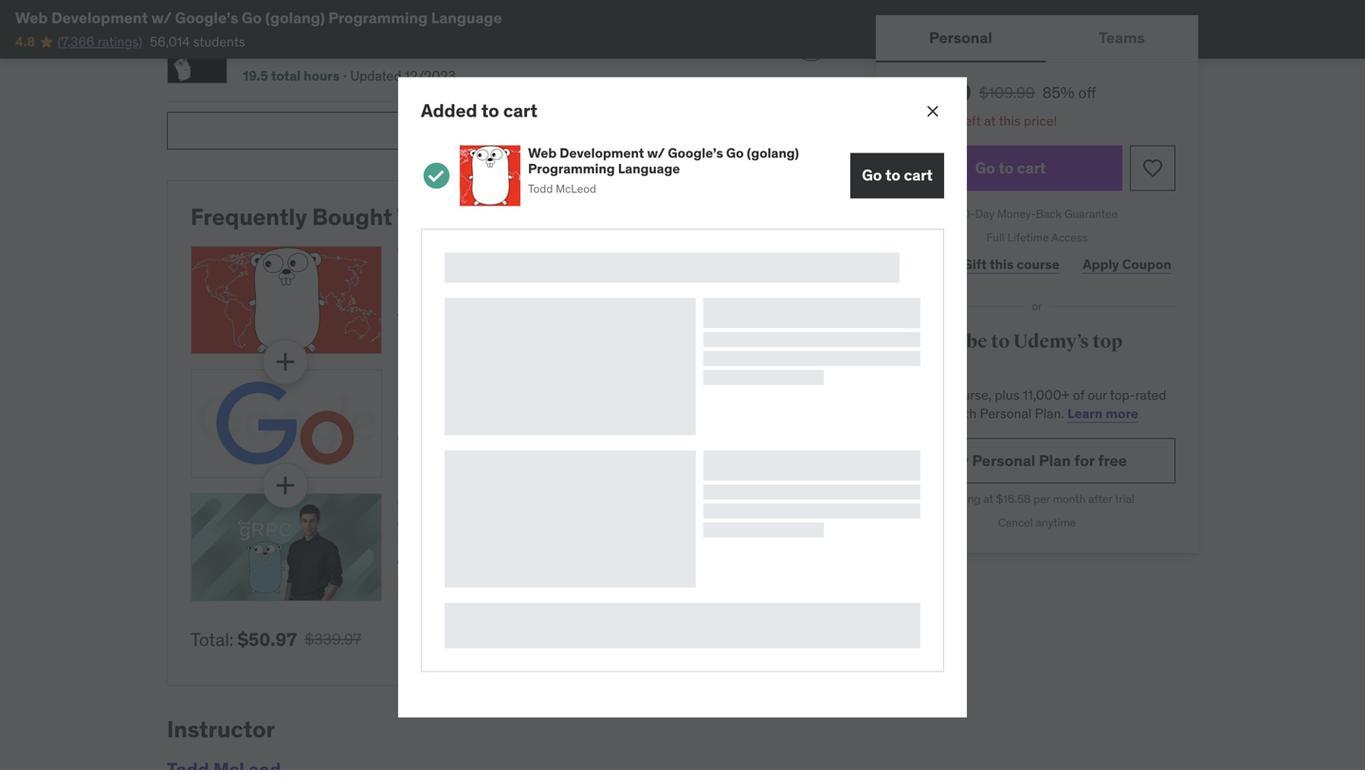 Task type: describe. For each thing, give the bounding box(es) containing it.
0 vertical spatial development
[[51, 8, 148, 27]]

11,000+
[[1023, 387, 1070, 404]]

gift this course link
[[959, 246, 1064, 284]]

updated
[[350, 67, 401, 85]]

&
[[426, 511, 435, 530]]

todd inside added to cart dialog
[[528, 181, 553, 196]]

subscribe to udemy's top courses
[[899, 330, 1123, 378]]

per
[[1034, 492, 1050, 507]]

bootcamp
[[259, 40, 333, 60]]

gift this course
[[963, 256, 1060, 273]]

programming:
[[323, 22, 427, 42]]

or
[[1032, 299, 1042, 314]]

courses
[[899, 355, 968, 378]]

ratings)
[[98, 33, 142, 50]]

56,014
[[150, 33, 190, 50]]

added to cart dialog
[[369, 77, 967, 718]]

web development w/ google's go (golang) programming language link
[[397, 245, 707, 283]]

month
[[1053, 492, 1086, 507]]

$16.99 for $16.99 $109.99 85% off
[[899, 79, 971, 107]]

grpc [golang] master class: build modern api & microservices link
[[397, 493, 704, 530]]

rated
[[1135, 387, 1166, 404]]

todd inside learn how to code: google's go (golang) programming language todd mcleod
[[397, 410, 422, 425]]

trial
[[1115, 492, 1135, 507]]

4.5
[[397, 552, 417, 570]]

teams
[[1099, 28, 1145, 47]]

modern
[[648, 493, 704, 512]]

with
[[952, 405, 977, 422]]

(21,847)
[[491, 430, 531, 445]]

to inside button
[[885, 166, 901, 185]]

get this course, plus 11,000+ of our top-rated courses, with personal plan.
[[899, 387, 1166, 422]]

56,014 students
[[150, 33, 245, 50]]

code:
[[496, 369, 538, 388]]

close modal image
[[923, 102, 942, 121]]

web development w/ google's go (golang) programming language
[[15, 8, 502, 27]]

programming inside added to cart dialog
[[528, 160, 615, 177]]

class:
[[560, 493, 603, 512]]

cart inside button
[[904, 166, 933, 185]]

complete
[[460, 22, 530, 42]]

starting
[[940, 492, 981, 507]]

4.8
[[15, 33, 35, 50]]

this for course
[[990, 256, 1014, 273]]

0 horizontal spatial go to cart
[[725, 630, 795, 649]]

cancel
[[998, 515, 1033, 530]]

go inside learn how to code: google's go (golang) programming language todd mcleod
[[608, 369, 628, 388]]

microservices
[[439, 511, 540, 530]]

development inside added to cart dialog
[[560, 144, 644, 161]]

days
[[929, 112, 958, 129]]

grpc [golang] master class: build modern api & microservices clément jean
[[397, 493, 704, 549]]

how
[[441, 369, 473, 388]]

more
[[1106, 405, 1138, 422]]

mcleod inside added to cart dialog
[[556, 181, 596, 196]]

tab list containing personal
[[876, 15, 1198, 63]]

courses,
[[899, 405, 948, 422]]

anytime
[[1036, 515, 1076, 530]]

apply
[[1083, 256, 1119, 273]]

lifetime
[[1007, 230, 1049, 245]]

total: $50.97 $339.97
[[191, 628, 362, 651]]

our
[[1088, 387, 1107, 404]]

course,
[[948, 387, 992, 404]]

clément
[[397, 534, 440, 549]]

$15.99
[[759, 367, 807, 387]]

try personal plan for free
[[947, 451, 1127, 471]]

programming down together
[[397, 263, 497, 283]]

$16.58
[[996, 492, 1031, 507]]

course
[[1017, 256, 1060, 273]]

of
[[1073, 387, 1085, 404]]

mcleod inside learn how to code: google's go (golang) programming language todd mcleod
[[425, 410, 466, 425]]

0 vertical spatial this
[[999, 112, 1021, 129]]

top-
[[1110, 387, 1135, 404]]

(golang)
[[259, 22, 320, 42]]

1 horizontal spatial web
[[397, 245, 430, 265]]

programming inside learn how to code: google's go (golang) programming language todd mcleod
[[397, 387, 497, 406]]

full
[[986, 230, 1005, 245]]

$16.99 for $16.99 $109.99
[[758, 244, 807, 263]]

4.6
[[397, 429, 417, 446]]

free
[[1098, 451, 1127, 471]]

2
[[918, 112, 926, 129]]

go to cart button inside added to cart dialog
[[851, 153, 944, 198]]

0 vertical spatial at
[[984, 112, 996, 129]]

teams button
[[1046, 15, 1198, 61]]

85%
[[1042, 83, 1075, 102]]

together
[[397, 203, 494, 231]]

hours
[[304, 67, 340, 85]]

personal inside 'button'
[[929, 28, 992, 47]]

try
[[947, 451, 969, 471]]

off
[[1078, 83, 1096, 102]]

2 vertical spatial personal
[[972, 451, 1036, 471]]

19.5
[[243, 67, 268, 85]]

subscribe
[[899, 330, 988, 354]]

this for course,
[[923, 387, 945, 404]]

$109.99 for $16.99 $109.99
[[758, 271, 807, 288]]

$16.99 $109.99 85% off
[[899, 79, 1096, 107]]

coupon
[[1122, 256, 1172, 273]]

frequently bought together
[[191, 203, 494, 231]]

master
[[507, 493, 557, 512]]

$339.97
[[305, 630, 362, 649]]

gift
[[963, 256, 987, 273]]

(golang) inside learn how to code: google's go (golang) programming language todd mcleod
[[632, 369, 691, 388]]

total:
[[191, 628, 234, 651]]

w/ inside added to cart dialog
[[647, 144, 665, 161]]



Task type: vqa. For each thing, say whether or not it's contained in the screenshot.
trial
yes



Task type: locate. For each thing, give the bounding box(es) containing it.
1 vertical spatial at
[[983, 492, 993, 507]]

$16.99 $109.99
[[758, 244, 807, 288]]

go (golang) programming: the complete go bootcamp 2023
[[235, 22, 530, 60]]

1 vertical spatial learn
[[1067, 405, 1103, 422]]

todd up 4.7
[[397, 287, 422, 301]]

total
[[271, 67, 301, 85]]

language inside added to cart dialog
[[618, 160, 680, 177]]

top
[[1093, 330, 1123, 354]]

apply coupon button
[[1079, 246, 1176, 284]]

$17.99 $119.99
[[760, 491, 807, 535]]

1 horizontal spatial $109.99
[[979, 83, 1035, 102]]

mcleod down how on the left of the page
[[425, 410, 466, 425]]

api
[[397, 511, 422, 530]]

personal inside get this course, plus 11,000+ of our top-rated courses, with personal plan.
[[980, 405, 1032, 422]]

2 vertical spatial todd
[[397, 410, 422, 425]]

plus
[[995, 387, 1020, 404]]

plan.
[[1035, 405, 1064, 422]]

go to cart button
[[899, 146, 1122, 191], [851, 153, 944, 198], [713, 617, 807, 663]]

0 vertical spatial w/
[[151, 8, 172, 27]]

web inside added to cart dialog
[[528, 144, 557, 161]]

instructor
[[167, 716, 275, 744]]

todd up 4.6
[[397, 410, 422, 425]]

programming
[[328, 8, 428, 27], [528, 160, 615, 177], [397, 263, 497, 283], [397, 387, 497, 406]]

learn more
[[1067, 405, 1138, 422]]

programming right web development w/ google's go (golang) programming language image
[[528, 160, 615, 177]]

$17.99
[[760, 491, 807, 511]]

at inside starting at $16.58 per month after trial cancel anytime
[[983, 492, 993, 507]]

learn inside learn how to code: google's go (golang) programming language todd mcleod
[[397, 369, 438, 388]]

0 horizontal spatial development
[[51, 8, 148, 27]]

web right web development w/ google's go (golang) programming language image
[[528, 144, 557, 161]]

to
[[481, 99, 499, 122], [999, 158, 1014, 178], [885, 166, 901, 185], [991, 330, 1010, 354], [748, 630, 763, 649]]

learn more link
[[1067, 405, 1138, 422]]

left
[[961, 112, 981, 129]]

0 vertical spatial web development w/ google's go (golang) programming language todd mcleod
[[528, 144, 799, 196]]

programming up 4.6
[[397, 387, 497, 406]]

1 horizontal spatial w/
[[533, 245, 554, 265]]

students
[[193, 33, 245, 50]]

2 vertical spatial google's
[[557, 245, 620, 265]]

udemy's
[[1013, 330, 1089, 354]]

1 horizontal spatial development
[[433, 245, 530, 265]]

learn down of at right
[[1067, 405, 1103, 422]]

2 vertical spatial mcleod
[[425, 410, 466, 425]]

0 horizontal spatial $16.99
[[758, 244, 807, 263]]

google's inside added to cart dialog
[[668, 144, 723, 161]]

at left $16.58
[[983, 492, 993, 507]]

todd
[[528, 181, 553, 196], [397, 287, 422, 301], [397, 410, 422, 425]]

the
[[430, 22, 456, 42]]

learn left how on the left of the page
[[397, 369, 438, 388]]

personal down plus
[[980, 405, 1032, 422]]

1 vertical spatial this
[[990, 256, 1014, 273]]

after
[[1089, 492, 1112, 507]]

$119.99
[[761, 518, 807, 535]]

learn how to code: google's go (golang) programming language todd mcleod
[[397, 369, 691, 425]]

at right the left
[[984, 112, 996, 129]]

19.5 total hours
[[243, 67, 340, 85]]

starting at $16.58 per month after trial cancel anytime
[[940, 492, 1135, 530]]

1 horizontal spatial $16.99
[[899, 79, 971, 107]]

mcleod up the web development w/ google's go (golang) programming language link
[[556, 181, 596, 196]]

[golang]
[[441, 493, 504, 512]]

added to cart
[[421, 99, 538, 122]]

$16.99 inside $16.99 $109.99
[[758, 244, 807, 263]]

0 vertical spatial web
[[15, 8, 48, 27]]

0 horizontal spatial learn
[[397, 369, 438, 388]]

get
[[899, 387, 920, 404]]

added
[[421, 99, 477, 122]]

1 vertical spatial web development w/ google's go (golang) programming language todd mcleod
[[397, 245, 707, 301]]

updated 12/2023
[[350, 67, 456, 85]]

for
[[1074, 451, 1095, 471]]

this up courses,
[[923, 387, 945, 404]]

(golang)
[[265, 8, 325, 27], [747, 144, 799, 161], [647, 245, 707, 265], [632, 369, 691, 388]]

2 horizontal spatial go to cart
[[975, 158, 1046, 178]]

0 horizontal spatial w/
[[151, 8, 172, 27]]

0 vertical spatial todd
[[528, 181, 553, 196]]

0 vertical spatial google's
[[175, 8, 238, 27]]

2 vertical spatial development
[[433, 245, 530, 265]]

google's
[[542, 369, 605, 388]]

1 vertical spatial google's
[[668, 144, 723, 161]]

1 vertical spatial w/
[[647, 144, 665, 161]]

guarantee
[[1064, 207, 1118, 221]]

1 vertical spatial mcleod
[[425, 287, 466, 301]]

0 horizontal spatial web
[[15, 8, 48, 27]]

2 vertical spatial w/
[[533, 245, 554, 265]]

mcleod
[[556, 181, 596, 196], [425, 287, 466, 301], [425, 410, 466, 425]]

2 horizontal spatial web
[[528, 144, 557, 161]]

0 vertical spatial learn
[[397, 369, 438, 388]]

30-day money-back guarantee full lifetime access
[[956, 207, 1118, 245]]

1 vertical spatial $109.99
[[758, 271, 807, 288]]

language inside learn how to code: google's go (golang) programming language todd mcleod
[[500, 387, 571, 406]]

0 horizontal spatial google's
[[175, 8, 238, 27]]

30-
[[956, 207, 975, 221]]

personal button
[[876, 15, 1046, 61]]

this
[[999, 112, 1021, 129], [990, 256, 1014, 273], [923, 387, 945, 404]]

go inside button
[[862, 166, 882, 185]]

personal up $16.58
[[972, 451, 1036, 471]]

this inside get this course, plus 11,000+ of our top-rated courses, with personal plan.
[[923, 387, 945, 404]]

grpc
[[397, 493, 438, 512]]

this right gift
[[990, 256, 1014, 273]]

1 horizontal spatial google's
[[557, 245, 620, 265]]

go (golang) programming: the complete go bootcamp 2023 link
[[235, 22, 532, 60]]

todd right web development w/ google's go (golang) programming language image
[[528, 181, 553, 196]]

$109.99 inside $16.99 $109.99 85% off
[[979, 83, 1035, 102]]

learn for how
[[397, 369, 438, 388]]

web development w/ google's go (golang) programming language todd mcleod
[[528, 144, 799, 196], [397, 245, 707, 301]]

1 horizontal spatial learn
[[1067, 405, 1103, 422]]

back
[[1036, 207, 1062, 221]]

1 vertical spatial todd
[[397, 287, 422, 301]]

0 vertical spatial personal
[[929, 28, 992, 47]]

web development w/ google's go (golang) programming language image
[[460, 145, 520, 206]]

12/2023
[[405, 67, 456, 85]]

apply coupon
[[1083, 256, 1172, 273]]

personal up $16.99 $109.99 85% off
[[929, 28, 992, 47]]

bestseller
[[405, 580, 461, 594]]

0 vertical spatial $109.99
[[979, 83, 1035, 102]]

learn for more
[[1067, 405, 1103, 422]]

(7,366
[[57, 33, 94, 50]]

2 horizontal spatial google's
[[668, 144, 723, 161]]

to inside subscribe to udemy's top courses
[[991, 330, 1010, 354]]

$109.99 for $16.99 $109.99 85% off
[[979, 83, 1035, 102]]

go to cart
[[975, 158, 1046, 178], [862, 166, 933, 185], [725, 630, 795, 649]]

try personal plan for free link
[[899, 438, 1176, 484]]

2 days left at this price!
[[918, 112, 1057, 129]]

2 vertical spatial web
[[397, 245, 430, 265]]

1 horizontal spatial go to cart
[[862, 166, 933, 185]]

this down $16.99 $109.99 85% off
[[999, 112, 1021, 129]]

jean
[[443, 534, 466, 549]]

wishlist image
[[1141, 157, 1164, 180]]

go to cart inside added to cart dialog
[[862, 166, 933, 185]]

personal
[[929, 28, 992, 47], [980, 405, 1032, 422], [972, 451, 1036, 471]]

1 vertical spatial personal
[[980, 405, 1032, 422]]

language
[[431, 8, 502, 27], [618, 160, 680, 177], [500, 263, 571, 283], [500, 387, 571, 406]]

2 vertical spatial this
[[923, 387, 945, 404]]

1 vertical spatial $16.99
[[758, 244, 807, 263]]

build
[[607, 493, 645, 512]]

1 vertical spatial web
[[528, 144, 557, 161]]

2 horizontal spatial development
[[560, 144, 644, 161]]

21847 reviews element
[[491, 430, 531, 446]]

web up 4.8
[[15, 8, 48, 27]]

learn how to code: google's go (golang) programming language link
[[397, 369, 691, 406]]

1 vertical spatial development
[[560, 144, 644, 161]]

mcleod down together
[[425, 287, 466, 301]]

web down together
[[397, 245, 430, 265]]

0 horizontal spatial $109.99
[[758, 271, 807, 288]]

(7,366 ratings)
[[57, 33, 142, 50]]

tab list
[[876, 15, 1198, 63]]

0 vertical spatial mcleod
[[556, 181, 596, 196]]

access
[[1052, 230, 1088, 245]]

money-
[[997, 207, 1036, 221]]

(golang) inside added to cart dialog
[[747, 144, 799, 161]]

web development w/ google's go (golang) programming language todd mcleod inside added to cart dialog
[[528, 144, 799, 196]]

programming up 2023
[[328, 8, 428, 27]]

day
[[975, 207, 995, 221]]

bought
[[312, 203, 392, 231]]

2 horizontal spatial w/
[[647, 144, 665, 161]]

0 vertical spatial $16.99
[[899, 79, 971, 107]]

$50.97
[[237, 629, 297, 651]]



